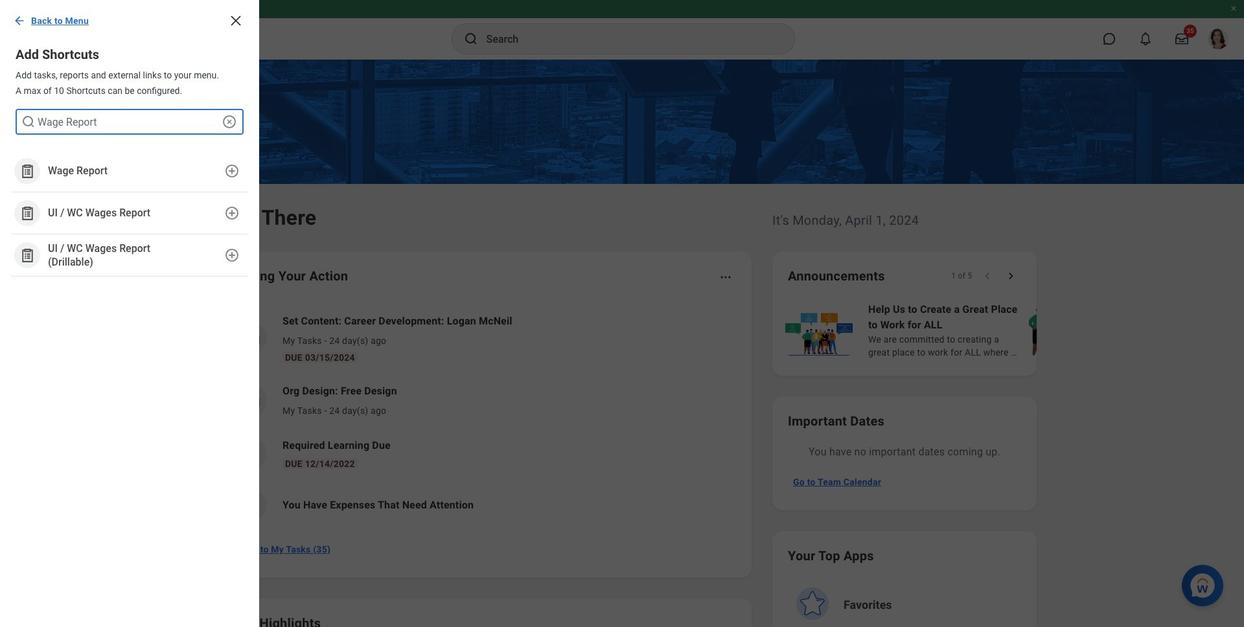Task type: vqa. For each thing, say whether or not it's contained in the screenshot.
plus circle image
yes



Task type: locate. For each thing, give the bounding box(es) containing it.
plus circle image up plus circle image
[[224, 205, 240, 221]]

global navigation dialog
[[0, 0, 259, 627]]

status
[[951, 271, 972, 281]]

0 horizontal spatial search image
[[21, 114, 36, 130]]

1 horizontal spatial search image
[[463, 31, 479, 47]]

search image inside global navigation dialog
[[21, 114, 36, 130]]

1 vertical spatial search image
[[21, 114, 36, 130]]

profile logan mcneil element
[[1200, 25, 1237, 53]]

1 vertical spatial clipboard image
[[19, 205, 35, 221]]

plus circle image down x circle image
[[224, 163, 240, 179]]

0 vertical spatial plus circle image
[[224, 163, 240, 179]]

arrow left image
[[13, 14, 26, 27]]

1 vertical spatial plus circle image
[[224, 205, 240, 221]]

clipboard image
[[19, 163, 35, 179], [19, 205, 35, 221]]

2 clipboard image from the top
[[19, 205, 35, 221]]

search image
[[463, 31, 479, 47], [21, 114, 36, 130]]

notifications large image
[[1140, 32, 1153, 45]]

list
[[0, 150, 259, 287], [783, 301, 1245, 360], [223, 303, 736, 532]]

clipboard image for second plus circle icon from the top
[[19, 205, 35, 221]]

banner
[[0, 0, 1245, 60]]

inbox large image
[[1176, 32, 1189, 45]]

1 clipboard image from the top
[[19, 163, 35, 179]]

1 plus circle image from the top
[[224, 163, 240, 179]]

inbox image
[[242, 391, 261, 410]]

0 vertical spatial search image
[[463, 31, 479, 47]]

plus circle image
[[224, 163, 240, 179], [224, 205, 240, 221]]

0 vertical spatial clipboard image
[[19, 163, 35, 179]]

main content
[[0, 60, 1245, 627]]

x image
[[228, 13, 244, 29]]

2 plus circle image from the top
[[224, 205, 240, 221]]

chevron right small image
[[1005, 270, 1018, 283]]



Task type: describe. For each thing, give the bounding box(es) containing it.
clipboard image for first plus circle icon from the top of the global navigation dialog
[[19, 163, 35, 179]]

plus circle image
[[224, 248, 240, 263]]

Search field
[[16, 109, 244, 135]]

chevron left small image
[[981, 270, 994, 283]]

close environment banner image
[[1230, 5, 1238, 12]]

dashboard expenses image
[[242, 496, 261, 515]]

book open image
[[242, 444, 261, 463]]

inbox image
[[242, 329, 261, 348]]

x circle image
[[222, 114, 237, 130]]

clipboard image
[[19, 247, 35, 263]]



